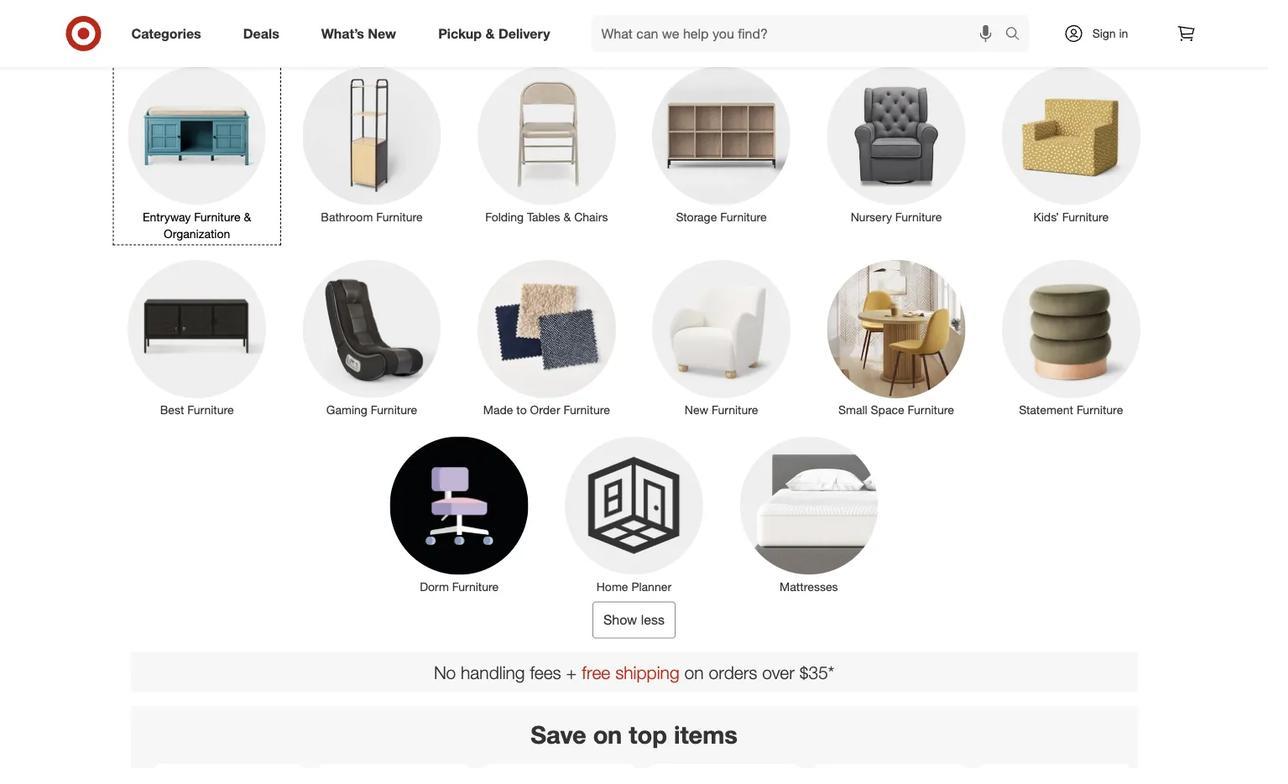Task type: describe. For each thing, give the bounding box(es) containing it.
new furniture
[[685, 403, 758, 418]]

free
[[582, 662, 611, 684]]

dining
[[1057, 16, 1090, 30]]

office
[[874, 16, 905, 30]]

room
[[523, 16, 555, 30]]

entryway furniture & organization
[[143, 209, 251, 241]]

order
[[530, 403, 560, 418]]

0 horizontal spatial deals
[[207, 16, 237, 30]]

furniture deals link
[[116, 0, 278, 32]]

nursery
[[851, 209, 892, 224]]

collections
[[343, 32, 401, 47]]

small space furniture
[[839, 403, 954, 418]]

sets
[[380, 16, 403, 30]]

bathroom furniture link
[[291, 63, 453, 225]]

mattresses
[[780, 580, 838, 595]]

what's
[[321, 25, 364, 42]]

home office furniture
[[839, 16, 954, 30]]

search button
[[998, 15, 1038, 55]]

show less button
[[593, 602, 676, 639]]

no handling fees + free shipping on orders over $35*
[[434, 662, 835, 684]]

pickup & delivery link
[[424, 15, 571, 52]]

kids'
[[1034, 209, 1059, 224]]

carousel region
[[131, 707, 1138, 769]]

planner
[[632, 580, 672, 595]]

folding
[[485, 209, 524, 224]]

kitchen & dining furniture
[[1003, 16, 1140, 30]]

home for home office furniture
[[839, 16, 870, 30]]

1 horizontal spatial new
[[685, 403, 709, 418]]

chairs
[[574, 209, 608, 224]]

bedroom furniture link
[[641, 0, 802, 32]]

dorm furniture
[[420, 580, 499, 595]]

0 vertical spatial on
[[685, 662, 704, 684]]

best furniture link
[[116, 257, 278, 419]]

storage furniture link
[[641, 63, 802, 225]]

bathroom furniture
[[321, 209, 423, 224]]

kitchen & dining furniture link
[[991, 0, 1152, 32]]

sign
[[1093, 26, 1116, 41]]

entryway furniture & organization link
[[116, 63, 278, 242]]

& inside pickup & delivery link
[[486, 25, 495, 42]]

& for furniture sets & collections
[[407, 16, 414, 30]]

gaming
[[326, 403, 368, 418]]

made
[[483, 403, 513, 418]]

pickup
[[438, 25, 482, 42]]

home for home planner
[[597, 580, 628, 595]]

show
[[604, 613, 637, 629]]

& for entryway furniture & organization
[[244, 209, 251, 224]]

statement furniture link
[[991, 257, 1152, 419]]

search
[[998, 27, 1038, 43]]

statement
[[1019, 403, 1074, 418]]

living
[[489, 16, 520, 30]]

best furniture
[[160, 403, 234, 418]]

nursery furniture
[[851, 209, 942, 224]]

kids' furniture
[[1034, 209, 1109, 224]]

mattresses link
[[728, 434, 890, 596]]

categories link
[[117, 15, 222, 52]]

kids' furniture link
[[991, 63, 1152, 225]]

delivery
[[499, 25, 550, 42]]

new furniture link
[[641, 257, 802, 419]]

pickup & delivery
[[438, 25, 550, 42]]

dorm furniture link
[[379, 434, 540, 596]]

+
[[566, 662, 577, 684]]

handling
[[461, 662, 525, 684]]

on inside carousel region
[[593, 721, 622, 751]]



Task type: locate. For each thing, give the bounding box(es) containing it.
organization
[[164, 226, 230, 241]]

gaming furniture
[[326, 403, 417, 418]]

furniture
[[157, 16, 204, 30], [330, 16, 376, 30], [558, 16, 605, 30], [725, 16, 771, 30], [908, 16, 954, 30], [1093, 16, 1140, 30], [194, 209, 241, 224], [376, 209, 423, 224], [720, 209, 767, 224], [896, 209, 942, 224], [1063, 209, 1109, 224], [187, 403, 234, 418], [371, 403, 417, 418], [564, 403, 610, 418], [712, 403, 758, 418], [908, 403, 954, 418], [1077, 403, 1124, 418], [452, 580, 499, 595]]

home planner
[[597, 580, 672, 595]]

deals
[[207, 16, 237, 30], [243, 25, 279, 42]]

What can we help you find? suggestions appear below search field
[[591, 15, 1009, 52]]

what's new
[[321, 25, 396, 42]]

folding tables & chairs
[[485, 209, 608, 224]]

items
[[674, 721, 738, 751]]

storage
[[676, 209, 717, 224]]

show less
[[604, 613, 665, 629]]

save
[[531, 721, 586, 751]]

$35*
[[800, 662, 835, 684]]

gaming furniture link
[[291, 257, 453, 419]]

home planner link
[[553, 434, 715, 596]]

living room furniture
[[489, 16, 605, 30]]

0 vertical spatial new
[[368, 25, 396, 42]]

1 horizontal spatial deals
[[243, 25, 279, 42]]

furniture deals
[[157, 16, 237, 30]]

0 horizontal spatial new
[[368, 25, 396, 42]]

& right entryway
[[244, 209, 251, 224]]

on
[[685, 662, 704, 684], [593, 721, 622, 751]]

tables
[[527, 209, 560, 224]]

on left the top
[[593, 721, 622, 751]]

deals right categories
[[207, 16, 237, 30]]

& left 'dining' at right
[[1046, 16, 1054, 30]]

made to order furniture
[[483, 403, 610, 418]]

& inside entryway furniture & organization
[[244, 209, 251, 224]]

0 horizontal spatial on
[[593, 721, 622, 751]]

statement furniture
[[1019, 403, 1124, 418]]

made to order furniture link
[[466, 257, 628, 419]]

& inside the folding tables & chairs link
[[564, 209, 571, 224]]

entryway
[[143, 209, 191, 224]]

deals link
[[229, 15, 300, 52]]

what's new link
[[307, 15, 417, 52]]

1 horizontal spatial home
[[839, 16, 870, 30]]

orders
[[709, 662, 758, 684]]

sign in
[[1093, 26, 1129, 41]]

& inside furniture sets & collections
[[407, 16, 414, 30]]

1 horizontal spatial on
[[685, 662, 704, 684]]

furniture inside entryway furniture & organization
[[194, 209, 241, 224]]

top
[[629, 721, 667, 751]]

1 vertical spatial on
[[593, 721, 622, 751]]

furniture sets & collections link
[[291, 0, 453, 48]]

space
[[871, 403, 905, 418]]

new
[[368, 25, 396, 42], [685, 403, 709, 418]]

home up show
[[597, 580, 628, 595]]

small space furniture link
[[816, 257, 977, 419]]

&
[[407, 16, 414, 30], [1046, 16, 1054, 30], [486, 25, 495, 42], [244, 209, 251, 224], [564, 209, 571, 224]]

home inside the home planner link
[[597, 580, 628, 595]]

on left "orders"
[[685, 662, 704, 684]]

less
[[641, 613, 665, 629]]

shipping
[[615, 662, 680, 684]]

kitchen
[[1003, 16, 1043, 30]]

& right sets
[[407, 16, 414, 30]]

to
[[517, 403, 527, 418]]

home left office
[[839, 16, 870, 30]]

& right 'pickup'
[[486, 25, 495, 42]]

bathroom
[[321, 209, 373, 224]]

nursery furniture link
[[816, 63, 977, 225]]

storage furniture
[[676, 209, 767, 224]]

home inside home office furniture link
[[839, 16, 870, 30]]

folding tables & chairs link
[[466, 63, 628, 225]]

living room furniture link
[[466, 0, 628, 32]]

1 vertical spatial new
[[685, 403, 709, 418]]

sign in link
[[1050, 15, 1155, 52]]

furniture sets & collections
[[330, 16, 414, 47]]

bedroom furniture
[[672, 16, 771, 30]]

fees
[[530, 662, 561, 684]]

& for folding tables & chairs
[[564, 209, 571, 224]]

deals right furniture deals
[[243, 25, 279, 42]]

bedroom
[[672, 16, 721, 30]]

in
[[1119, 26, 1129, 41]]

furniture inside furniture sets & collections
[[330, 16, 376, 30]]

no
[[434, 662, 456, 684]]

small
[[839, 403, 868, 418]]

& right tables
[[564, 209, 571, 224]]

& inside kitchen & dining furniture link
[[1046, 16, 1054, 30]]

dorm
[[420, 580, 449, 595]]

best
[[160, 403, 184, 418]]

0 horizontal spatial home
[[597, 580, 628, 595]]

over
[[763, 662, 795, 684]]

categories
[[131, 25, 201, 42]]

0 vertical spatial home
[[839, 16, 870, 30]]

1 vertical spatial home
[[597, 580, 628, 595]]

save on top items
[[531, 721, 738, 751]]

home
[[839, 16, 870, 30], [597, 580, 628, 595]]

home office furniture link
[[816, 0, 977, 32]]



Task type: vqa. For each thing, say whether or not it's contained in the screenshot.
Small Space Furniture link
yes



